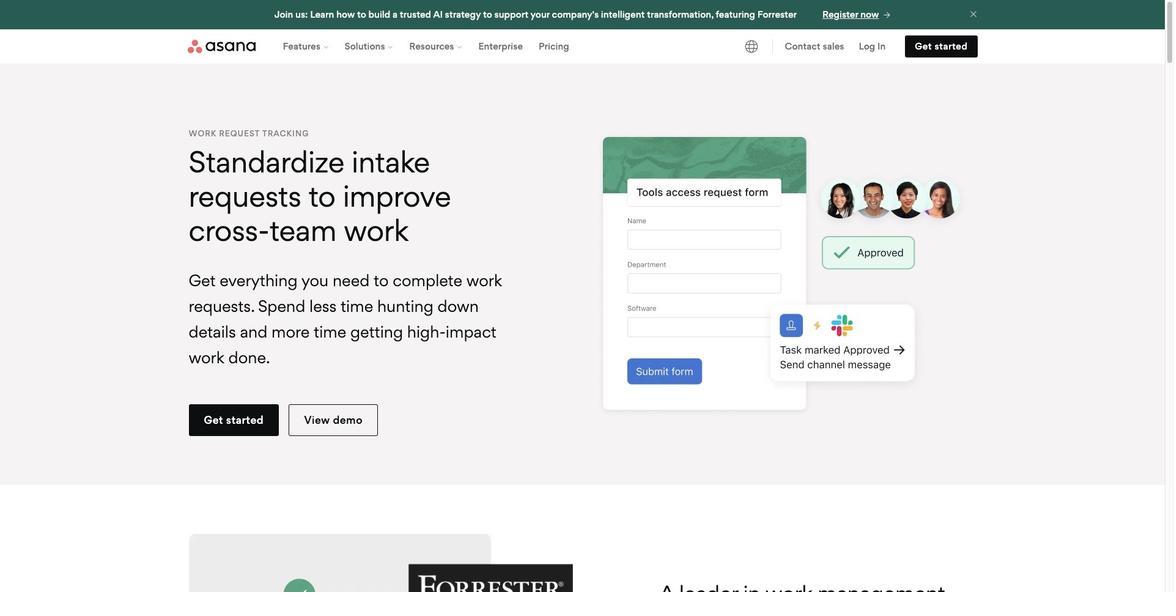 Task type: describe. For each thing, give the bounding box(es) containing it.
asana declared a leader by forrester image
[[189, 534, 573, 592]]



Task type: locate. For each thing, give the bounding box(es) containing it.
group
[[275, 29, 577, 64]]

work request tracking in asana image
[[593, 127, 977, 420]]



